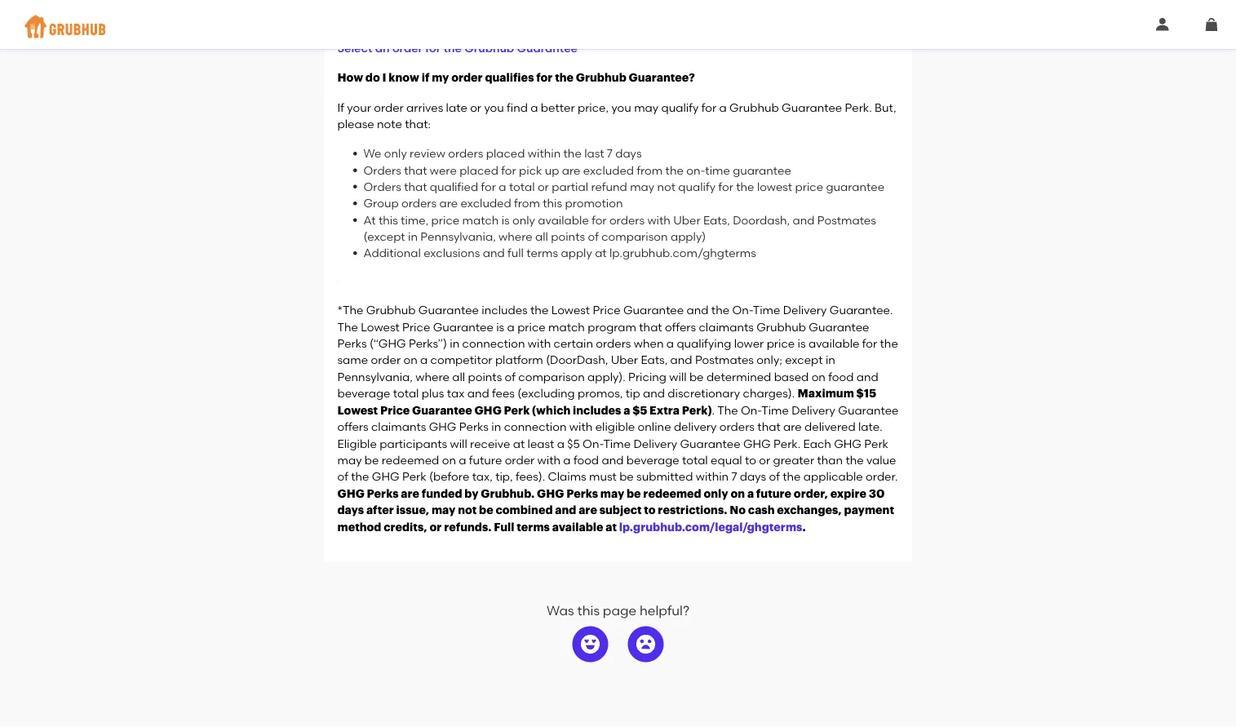 Task type: vqa. For each thing, say whether or not it's contained in the screenshot.
leftmost only
yes



Task type: describe. For each thing, give the bounding box(es) containing it.
pricing
[[628, 370, 667, 383]]

ghg perks are funded by grubhub. ghg perks may be redeemed only on a future order, expire 30 days after issue, may not be combined and are subject to restrictions. no cash exchanges, payment method credits, or refunds. full terms available at
[[337, 488, 894, 533]]

refund
[[591, 180, 627, 194]]

connection inside *the grubhub guarantee includes the lowest price guarantee and the on-time delivery guarantee. the lowest price guarantee is a price match program that offers claimants grubhub guarantee perks ("ghg perks") in connection with certain orders when a qualifying lower price is available for the same order on a competitor platform (doordash, uber eats, and postmates only; except in pennsylvania, where all points of comparison apply). pricing will be determined based on food and beverage total plus tax and fees (excluding promos, tip and discretionary charges).
[[462, 336, 525, 350]]

how
[[337, 72, 363, 83]]

is inside we only review orders placed within the last 7 days orders that were placed for pick up are excluded from the on-time guarantee orders that qualified for a total or partial refund may not qualify for the lowest price guarantee group orders are excluded from this promotion at this time, price match is only available for orders with uber eats, doordash, and postmates (except in pennsylvania, where all points of comparison apply) additional exclusions and full terms apply at lp.grubhub.com/ghgterms
[[502, 213, 510, 227]]

tip
[[626, 386, 640, 400]]

note
[[377, 117, 402, 131]]

cash
[[748, 505, 775, 516]]

and down pricing
[[643, 386, 665, 400]]

qualify inside we only review orders placed within the last 7 days orders that were placed for pick up are excluded from the on-time guarantee orders that qualified for a total or partial refund may not qualify for the lowest price guarantee group orders are excluded from this promotion at this time, price match is only available for orders with uber eats, doordash, and postmates (except in pennsylvania, where all points of comparison apply) additional exclusions and full terms apply at lp.grubhub.com/ghgterms
[[678, 180, 716, 194]]

a down perks")
[[420, 353, 428, 367]]

(except
[[364, 229, 405, 243]]

that up 'time,' at the left of page
[[404, 180, 427, 194]]

except
[[785, 353, 823, 367]]

be up subject
[[627, 488, 641, 499]]

be inside *the grubhub guarantee includes the lowest price guarantee and the on-time delivery guarantee. the lowest price guarantee is a price match program that offers claimants grubhub guarantee perks ("ghg perks") in connection with certain orders when a qualifying lower price is available for the same order on a competitor platform (doordash, uber eats, and postmates only; except in pennsylvania, where all points of comparison apply). pricing will be determined based on food and beverage total plus tax and fees (excluding promos, tip and discretionary charges).
[[689, 370, 704, 383]]

1 vertical spatial delivery
[[792, 403, 836, 417]]

grubhub up '("ghg'
[[366, 303, 416, 317]]

ghg up method
[[337, 488, 365, 499]]

based
[[774, 370, 809, 383]]

with inside *the grubhub guarantee includes the lowest price guarantee and the on-time delivery guarantee. the lowest price guarantee is a price match program that offers claimants grubhub guarantee perks ("ghg perks") in connection with certain orders when a qualifying lower price is available for the same order on a competitor platform (doordash, uber eats, and postmates only; except in pennsylvania, where all points of comparison apply). pricing will be determined based on food and beverage total plus tax and fees (excluding promos, tip and discretionary charges).
[[528, 336, 551, 350]]

up
[[545, 163, 559, 177]]

0 vertical spatial placed
[[486, 147, 525, 160]]

may down the funded
[[432, 505, 456, 516]]

and right tax
[[467, 386, 489, 400]]

only;
[[757, 353, 782, 367]]

2 vertical spatial time
[[603, 437, 631, 450]]

greater
[[773, 453, 814, 467]]

not inside the ghg perks are funded by grubhub. ghg perks may be redeemed only on a future order, expire 30 days after issue, may not be combined and are subject to restrictions. no cash exchanges, payment method credits, or refunds. full terms available at
[[458, 505, 477, 516]]

guarantee.
[[830, 303, 893, 317]]

a up (before
[[459, 453, 466, 467]]

this page was helpful image
[[581, 634, 600, 654]]

ghg down delivered at bottom right
[[834, 437, 862, 450]]

was
[[547, 602, 574, 618]]

on down perks")
[[403, 353, 418, 367]]

1 you from the left
[[484, 100, 504, 114]]

tip,
[[495, 470, 513, 484]]

beverage inside . the on-time delivery guarantee offers claimants ghg perks in connection with eligible online delivery orders that are delivered late. eligible participants will receive at least a $5 on-time delivery guarantee ghg perk. each ghg perk may be redeemed on a future order with a food and beverage total equal to or greater than the value of the ghg perk (before tax, tip, fees). claims must be submitted within 7 days of the applicable order.
[[626, 453, 679, 467]]

ghg down charges).
[[743, 437, 771, 450]]

claimants inside . the on-time delivery guarantee offers claimants ghg perks in connection with eligible online delivery orders that are delivered late. eligible participants will receive at least a $5 on-time delivery guarantee ghg perk. each ghg perk may be redeemed on a future order with a food and beverage total equal to or greater than the value of the ghg perk (before tax, tip, fees). claims must be submitted within 7 days of the applicable order.
[[371, 420, 426, 434]]

ghg up "participants" at the left bottom
[[429, 420, 457, 434]]

pennsylvania, inside *the grubhub guarantee includes the lowest price guarantee and the on-time delivery guarantee. the lowest price guarantee is a price match program that offers claimants grubhub guarantee perks ("ghg perks") in connection with certain orders when a qualifying lower price is available for the same order on a competitor platform (doordash, uber eats, and postmates only; except in pennsylvania, where all points of comparison apply). pricing will be determined based on food and beverage total plus tax and fees (excluding promos, tip and discretionary charges).
[[337, 370, 413, 383]]

and down qualifying on the right top
[[670, 353, 692, 367]]

tax
[[447, 386, 465, 400]]

know
[[389, 72, 419, 83]]

lowest
[[757, 180, 792, 194]]

0 vertical spatial from
[[637, 163, 663, 177]]

guarantee down delivery
[[680, 437, 741, 450]]

2 orders from the top
[[364, 180, 401, 194]]

1 vertical spatial on-
[[741, 403, 762, 417]]

and left full
[[483, 246, 505, 260]]

competitor
[[431, 353, 492, 367]]

be right must
[[619, 470, 634, 484]]

was this page helpful?
[[547, 602, 690, 618]]

maximum
[[798, 388, 854, 399]]

an
[[375, 41, 390, 55]]

ghg down claims
[[537, 488, 564, 499]]

grubhub up qualifies
[[465, 41, 514, 55]]

the left the lowest
[[736, 180, 754, 194]]

determined
[[707, 370, 771, 383]]

when
[[634, 336, 664, 350]]

for up better
[[536, 72, 553, 83]]

on up maximum
[[812, 370, 826, 383]]

for left "pick"
[[501, 163, 516, 177]]

helpful?
[[640, 602, 690, 618]]

within inside . the on-time delivery guarantee offers claimants ghg perks in connection with eligible online delivery orders that are delivered late. eligible participants will receive at least a $5 on-time delivery guarantee ghg perk. each ghg perk may be redeemed on a future order with a food and beverage total equal to or greater than the value of the ghg perk (before tax, tip, fees). claims must be submitted within 7 days of the applicable order.
[[696, 470, 729, 484]]

platform
[[495, 353, 543, 367]]

the left last
[[563, 147, 582, 160]]

1 vertical spatial lowest
[[361, 320, 400, 334]]

qualifies
[[485, 72, 534, 83]]

postmates inside *the grubhub guarantee includes the lowest price guarantee and the on-time delivery guarantee. the lowest price guarantee is a price match program that offers claimants grubhub guarantee perks ("ghg perks") in connection with certain orders when a qualifying lower price is available for the same order on a competitor platform (doordash, uber eats, and postmates only; except in pennsylvania, where all points of comparison apply). pricing will be determined based on food and beverage total plus tax and fees (excluding promos, tip and discretionary charges).
[[695, 353, 754, 367]]

than
[[817, 453, 843, 467]]

uber inside we only review orders placed within the last 7 days orders that were placed for pick up are excluded from the on-time guarantee orders that qualified for a total or partial refund may not qualify for the lowest price guarantee group orders are excluded from this promotion at this time, price match is only available for orders with uber eats, doordash, and postmates (except in pennsylvania, where all points of comparison apply) additional exclusions and full terms apply at lp.grubhub.com/ghgterms
[[673, 213, 701, 227]]

by
[[465, 488, 479, 499]]

where inside *the grubhub guarantee includes the lowest price guarantee and the on-time delivery guarantee. the lowest price guarantee is a price match program that offers claimants grubhub guarantee perks ("ghg perks") in connection with certain orders when a qualifying lower price is available for the same order on a competitor platform (doordash, uber eats, and postmates only; except in pennsylvania, where all points of comparison apply). pricing will be determined based on food and beverage total plus tax and fees (excluding promos, tip and discretionary charges).
[[416, 370, 450, 383]]

future inside the ghg perks are funded by grubhub. ghg perks may be redeemed only on a future order, expire 30 days after issue, may not be combined and are subject to restrictions. no cash exchanges, payment method credits, or refunds. full terms available at
[[756, 488, 792, 499]]

and up qualifying on the right top
[[687, 303, 709, 317]]

how do i know if my order qualifies for the grubhub guarantee?
[[337, 72, 695, 83]]

order inside *the grubhub guarantee includes the lowest price guarantee and the on-time delivery guarantee. the lowest price guarantee is a price match program that offers claimants grubhub guarantee perks ("ghg perks") in connection with certain orders when a qualifying lower price is available for the same order on a competitor platform (doordash, uber eats, and postmates only; except in pennsylvania, where all points of comparison apply). pricing will be determined based on food and beverage total plus tax and fees (excluding promos, tip and discretionary charges).
[[371, 353, 401, 367]]

1 vertical spatial .
[[802, 522, 806, 533]]

with down least
[[537, 453, 561, 467]]

and up $15
[[857, 370, 879, 383]]

of down greater
[[769, 470, 780, 484]]

the right than
[[846, 453, 864, 467]]

guarantee down $15
[[838, 403, 899, 417]]

a inside 'maximum $15 lowest price guarantee ghg perk (which includes a $5 extra perk)'
[[624, 405, 630, 416]]

may inside . the on-time delivery guarantee offers claimants ghg perks in connection with eligible online delivery orders that are delivered late. eligible participants will receive at least a $5 on-time delivery guarantee ghg perk. each ghg perk may be redeemed on a future order with a food and beverage total equal to or greater than the value of the ghg perk (before tax, tip, fees). claims must be submitted within 7 days of the applicable order.
[[337, 453, 362, 467]]

maximum $15 lowest price guarantee ghg perk (which includes a $5 extra perk)
[[337, 388, 876, 416]]

total inside . the on-time delivery guarantee offers claimants ghg perks in connection with eligible online delivery orders that are delivered late. eligible participants will receive at least a $5 on-time delivery guarantee ghg perk. each ghg perk may be redeemed on a future order with a food and beverage total equal to or greater than the value of the ghg perk (before tax, tip, fees). claims must be submitted within 7 days of the applicable order.
[[682, 453, 708, 467]]

apply).
[[588, 370, 626, 383]]

are inside . the on-time delivery guarantee offers claimants ghg perks in connection with eligible online delivery orders that are delivered late. eligible participants will receive at least a $5 on-time delivery guarantee ghg perk. each ghg perk may be redeemed on a future order with a food and beverage total equal to or greater than the value of the ghg perk (before tax, tip, fees). claims must be submitted within 7 days of the applicable order.
[[783, 420, 802, 434]]

2 vertical spatial on-
[[583, 437, 603, 450]]

tax,
[[472, 470, 493, 484]]

may up subject
[[600, 488, 624, 499]]

and inside the ghg perks are funded by grubhub. ghg perks may be redeemed only on a future order, expire 30 days after issue, may not be combined and are subject to restrictions. no cash exchanges, payment method credits, or refunds. full terms available at
[[555, 505, 576, 516]]

for down promotion
[[592, 213, 607, 227]]

promotion
[[565, 196, 623, 210]]

claimants inside *the grubhub guarantee includes the lowest price guarantee and the on-time delivery guarantee. the lowest price guarantee is a price match program that offers claimants grubhub guarantee perks ("ghg perks") in connection with certain orders when a qualifying lower price is available for the same order on a competitor platform (doordash, uber eats, and postmates only; except in pennsylvania, where all points of comparison apply). pricing will be determined based on food and beverage total plus tax and fees (excluding promos, tip and discretionary charges).
[[699, 320, 754, 334]]

for up "my"
[[425, 41, 441, 55]]

time
[[705, 163, 730, 177]]

2 vertical spatial delivery
[[634, 437, 677, 450]]

redeemed inside . the on-time delivery guarantee offers claimants ghg perks in connection with eligible online delivery orders that are delivered late. eligible participants will receive at least a $5 on-time delivery guarantee ghg perk. each ghg perk may be redeemed on a future order with a food and beverage total equal to or greater than the value of the ghg perk (before tax, tip, fees). claims must be submitted within 7 days of the applicable order.
[[382, 453, 439, 467]]

order inside . the on-time delivery guarantee offers claimants ghg perks in connection with eligible online delivery orders that are delivered late. eligible participants will receive at least a $5 on-time delivery guarantee ghg perk. each ghg perk may be redeemed on a future order with a food and beverage total equal to or greater than the value of the ghg perk (before tax, tip, fees). claims must be submitted within 7 days of the applicable order.
[[505, 453, 535, 467]]

available inside *the grubhub guarantee includes the lowest price guarantee and the on-time delivery guarantee. the lowest price guarantee is a price match program that offers claimants grubhub guarantee perks ("ghg perks") in connection with certain orders when a qualifying lower price is available for the same order on a competitor platform (doordash, uber eats, and postmates only; except in pennsylvania, where all points of comparison apply). pricing will be determined based on food and beverage total plus tax and fees (excluding promos, tip and discretionary charges).
[[809, 336, 860, 350]]

additional
[[364, 246, 421, 260]]

*the
[[337, 303, 363, 317]]

guarantee up perks")
[[418, 303, 479, 317]]

on inside . the on-time delivery guarantee offers claimants ghg perks in connection with eligible online delivery orders that are delivered late. eligible participants will receive at least a $5 on-time delivery guarantee ghg perk. each ghg perk may be redeemed on a future order with a food and beverage total equal to or greater than the value of the ghg perk (before tax, tip, fees). claims must be submitted within 7 days of the applicable order.
[[442, 453, 456, 467]]

to inside the ghg perks are funded by grubhub. ghg perks may be redeemed only on a future order, expire 30 days after issue, may not be combined and are subject to restrictions. no cash exchanges, payment method credits, or refunds. full terms available at
[[644, 505, 656, 516]]

0 horizontal spatial excluded
[[461, 196, 511, 210]]

a right when
[[667, 336, 674, 350]]

may inside if your order arrives late or you find a better price, you may qualify for a grubhub guarantee perk. but, please note that:
[[634, 100, 659, 114]]

of inside we only review orders placed within the last 7 days orders that were placed for pick up are excluded from the on-time guarantee orders that qualified for a total or partial refund may not qualify for the lowest price guarantee group orders are excluded from this promotion at this time, price match is only available for orders with uber eats, doordash, and postmates (except in pennsylvania, where all points of comparison apply) additional exclusions and full terms apply at lp.grubhub.com/ghgterms
[[588, 229, 599, 243]]

orders down promotion
[[609, 213, 645, 227]]

in up competitor
[[450, 336, 460, 350]]

orders up 'time,' at the left of page
[[401, 196, 437, 210]]

price up platform
[[517, 320, 546, 334]]

. inside . the on-time delivery guarantee offers claimants ghg perks in connection with eligible online delivery orders that are delivered late. eligible participants will receive at least a $5 on-time delivery guarantee ghg perk. each ghg perk may be redeemed on a future order with a food and beverage total equal to or greater than the value of the ghg perk (before tax, tip, fees). claims must be submitted within 7 days of the applicable order.
[[712, 403, 715, 417]]

plus
[[422, 386, 444, 400]]

exchanges,
[[777, 505, 842, 516]]

qualified
[[430, 180, 478, 194]]

restrictions.
[[658, 505, 727, 516]]

of down eligible
[[337, 470, 348, 484]]

1 vertical spatial time
[[762, 403, 789, 417]]

same
[[337, 353, 368, 367]]

are up the partial
[[562, 163, 581, 177]]

least
[[528, 437, 554, 450]]

the down guarantee.
[[880, 336, 898, 350]]

guarantee up competitor
[[433, 320, 494, 334]]

days inside . the on-time delivery guarantee offers claimants ghg perks in connection with eligible online delivery orders that are delivered late. eligible participants will receive at least a $5 on-time delivery guarantee ghg perk. each ghg perk may be redeemed on a future order with a food and beverage total equal to or greater than the value of the ghg perk (before tax, tip, fees). claims must be submitted within 7 days of the applicable order.
[[740, 470, 766, 484]]

a up platform
[[507, 320, 515, 334]]

perk. inside if your order arrives late or you find a better price, you may qualify for a grubhub guarantee perk. but, please note that:
[[845, 100, 872, 114]]

1 vertical spatial from
[[514, 196, 540, 210]]

grubhub logo image
[[24, 10, 106, 43]]

a inside the ghg perks are funded by grubhub. ghg perks may be redeemed only on a future order, expire 30 days after issue, may not be combined and are subject to restrictions. no cash exchanges, payment method credits, or refunds. full terms available at
[[747, 488, 754, 499]]

food inside . the on-time delivery guarantee offers claimants ghg perks in connection with eligible online delivery orders that are delivered late. eligible participants will receive at least a $5 on-time delivery guarantee ghg perk. each ghg perk may be redeemed on a future order with a food and beverage total equal to or greater than the value of the ghg perk (before tax, tip, fees). claims must be submitted within 7 days of the applicable order.
[[574, 453, 599, 467]]

on- inside *the grubhub guarantee includes the lowest price guarantee and the on-time delivery guarantee. the lowest price guarantee is a price match program that offers claimants grubhub guarantee perks ("ghg perks") in connection with certain orders when a qualifying lower price is available for the same order on a competitor platform (doordash, uber eats, and postmates only; except in pennsylvania, where all points of comparison apply). pricing will be determined based on food and beverage total plus tax and fees (excluding promos, tip and discretionary charges).
[[732, 303, 753, 317]]

1 horizontal spatial this
[[543, 196, 562, 210]]

2 vertical spatial this
[[577, 602, 600, 618]]

price up only;
[[767, 336, 795, 350]]

small image
[[1205, 18, 1218, 31]]

each
[[803, 437, 831, 450]]

to inside . the on-time delivery guarantee offers claimants ghg perks in connection with eligible online delivery orders that are delivered late. eligible participants will receive at least a $5 on-time delivery guarantee ghg perk. each ghg perk may be redeemed on a future order with a food and beverage total equal to or greater than the value of the ghg perk (before tax, tip, fees). claims must be submitted within 7 days of the applicable order.
[[745, 453, 756, 467]]

charges).
[[743, 386, 795, 400]]

credits,
[[384, 522, 427, 533]]

exclusions
[[424, 246, 480, 260]]

$15
[[856, 388, 876, 399]]

will inside . the on-time delivery guarantee offers claimants ghg perks in connection with eligible online delivery orders that are delivered late. eligible participants will receive at least a $5 on-time delivery guarantee ghg perk. each ghg perk may be redeemed on a future order with a food and beverage total equal to or greater than the value of the ghg perk (before tax, tip, fees). claims must be submitted within 7 days of the applicable order.
[[450, 437, 467, 450]]

the left on-
[[666, 163, 684, 177]]

2 you from the left
[[612, 100, 631, 114]]

a up time
[[719, 100, 727, 114]]

the down greater
[[783, 470, 801, 484]]

we only review orders placed within the last 7 days orders that were placed for pick up are excluded from the on-time guarantee orders that qualified for a total or partial refund may not qualify for the lowest price guarantee group orders are excluded from this promotion at this time, price match is only available for orders with uber eats, doordash, and postmates (except in pennsylvania, where all points of comparison apply) additional exclusions and full terms apply at lp.grubhub.com/ghgterms
[[364, 147, 885, 260]]

full
[[508, 246, 524, 260]]

are up issue,
[[401, 488, 419, 499]]

that inside . the on-time delivery guarantee offers claimants ghg perks in connection with eligible online delivery orders that are delivered late. eligible participants will receive at least a $5 on-time delivery guarantee ghg perk. each ghg perk may be redeemed on a future order with a food and beverage total equal to or greater than the value of the ghg perk (before tax, tip, fees). claims must be submitted within 7 days of the applicable order.
[[758, 420, 781, 434]]

small image
[[1156, 18, 1169, 31]]

perks inside . the on-time delivery guarantee offers claimants ghg perks in connection with eligible online delivery orders that are delivered late. eligible participants will receive at least a $5 on-time delivery guarantee ghg perk. each ghg perk may be redeemed on a future order with a food and beverage total equal to or greater than the value of the ghg perk (before tax, tip, fees). claims must be submitted within 7 days of the applicable order.
[[459, 420, 489, 434]]

0 horizontal spatial only
[[384, 147, 407, 160]]

late
[[446, 100, 467, 114]]

the up better
[[555, 72, 574, 83]]

better
[[541, 100, 575, 114]]

(doordash,
[[546, 353, 608, 367]]

order.
[[866, 470, 898, 484]]

time inside *the grubhub guarantee includes the lowest price guarantee and the on-time delivery guarantee. the lowest price guarantee is a price match program that offers claimants grubhub guarantee perks ("ghg perks") in connection with certain orders when a qualifying lower price is available for the same order on a competitor platform (doordash, uber eats, and postmates only; except in pennsylvania, where all points of comparison apply). pricing will be determined based on food and beverage total plus tax and fees (excluding promos, tip and discretionary charges).
[[753, 303, 780, 317]]

apply
[[561, 246, 592, 260]]

grubhub inside if your order arrives late or you find a better price, you may qualify for a grubhub guarantee perk. but, please note that:
[[729, 100, 779, 114]]

doordash,
[[733, 213, 790, 227]]

combined
[[496, 505, 553, 516]]

are left subject
[[579, 505, 597, 516]]

0 vertical spatial guarantee
[[733, 163, 791, 177]]

perks down claims
[[566, 488, 598, 499]]

ghg inside 'maximum $15 lowest price guarantee ghg perk (which includes a $5 extra perk)'
[[474, 405, 502, 416]]

guarantee inside 'maximum $15 lowest price guarantee ghg perk (which includes a $5 extra perk)'
[[412, 405, 472, 416]]

program
[[588, 320, 636, 334]]

value
[[867, 453, 896, 467]]

guarantee up when
[[623, 303, 684, 317]]

2 vertical spatial is
[[798, 336, 806, 350]]

do
[[365, 72, 380, 83]]

0 vertical spatial price
[[593, 303, 621, 317]]

all inside we only review orders placed within the last 7 days orders that were placed for pick up are excluded from the on-time guarantee orders that qualified for a total or partial refund may not qualify for the lowest price guarantee group orders are excluded from this promotion at this time, price match is only available for orders with uber eats, doordash, and postmates (except in pennsylvania, where all points of comparison apply) additional exclusions and full terms apply at lp.grubhub.com/ghgterms
[[535, 229, 548, 243]]

i
[[382, 72, 386, 83]]

1 vertical spatial perk
[[864, 437, 889, 450]]

on-
[[686, 163, 705, 177]]

for down time
[[719, 180, 734, 194]]

with down "(which" in the left of the page
[[569, 420, 593, 434]]

the up qualifying on the right top
[[711, 303, 730, 317]]

orders up the were
[[448, 147, 483, 160]]

on inside the ghg perks are funded by grubhub. ghg perks may be redeemed only on a future order, expire 30 days after issue, may not be combined and are subject to restrictions. no cash exchanges, payment method credits, or refunds. full terms available at
[[731, 488, 745, 499]]

equal
[[711, 453, 742, 467]]

be down eligible
[[365, 453, 379, 467]]

(before
[[429, 470, 469, 484]]

qualifying
[[677, 336, 731, 350]]

my
[[432, 72, 449, 83]]

funded
[[422, 488, 462, 499]]

days inside the ghg perks are funded by grubhub. ghg perks may be redeemed only on a future order, expire 30 days after issue, may not be combined and are subject to restrictions. no cash exchanges, payment method credits, or refunds. full terms available at
[[337, 505, 364, 516]]

a right "find"
[[531, 100, 538, 114]]

late.
[[858, 420, 883, 434]]

certain
[[554, 336, 593, 350]]

a inside we only review orders placed within the last 7 days orders that were placed for pick up are excluded from the on-time guarantee orders that qualified for a total or partial refund may not qualify for the lowest price guarantee group orders are excluded from this promotion at this time, price match is only available for orders with uber eats, doordash, and postmates (except in pennsylvania, where all points of comparison apply) additional exclusions and full terms apply at lp.grubhub.com/ghgterms
[[499, 180, 506, 194]]

only inside the ghg perks are funded by grubhub. ghg perks may be redeemed only on a future order, expire 30 days after issue, may not be combined and are subject to restrictions. no cash exchanges, payment method credits, or refunds. full terms available at
[[704, 488, 728, 499]]

order,
[[794, 488, 828, 499]]

1 vertical spatial price
[[402, 320, 430, 334]]

perks")
[[409, 336, 447, 350]]

select
[[337, 41, 372, 55]]

in right except
[[826, 353, 835, 367]]

1 vertical spatial placed
[[460, 163, 498, 177]]

method
[[337, 522, 381, 533]]

comparison inside we only review orders placed within the last 7 days orders that were placed for pick up are excluded from the on-time guarantee orders that qualified for a total or partial refund may not qualify for the lowest price guarantee group orders are excluded from this promotion at this time, price match is only available for orders with uber eats, doordash, and postmates (except in pennsylvania, where all points of comparison apply) additional exclusions and full terms apply at lp.grubhub.com/ghgterms
[[602, 229, 668, 243]]

days inside we only review orders placed within the last 7 days orders that were placed for pick up are excluded from the on-time guarantee orders that qualified for a total or partial refund may not qualify for the lowest price guarantee group orders are excluded from this promotion at this time, price match is only available for orders with uber eats, doordash, and postmates (except in pennsylvania, where all points of comparison apply) additional exclusions and full terms apply at lp.grubhub.com/ghgterms
[[615, 147, 642, 160]]

grubhub up only;
[[757, 320, 806, 334]]

price right the lowest
[[795, 180, 823, 194]]

30
[[869, 488, 885, 499]]

were
[[430, 163, 457, 177]]

delivered
[[805, 420, 856, 434]]

0 vertical spatial lowest
[[551, 303, 590, 317]]

available inside we only review orders placed within the last 7 days orders that were placed for pick up are excluded from the on-time guarantee orders that qualified for a total or partial refund may not qualify for the lowest price guarantee group orders are excluded from this promotion at this time, price match is only available for orders with uber eats, doordash, and postmates (except in pennsylvania, where all points of comparison apply) additional exclusions and full terms apply at lp.grubhub.com/ghgterms
[[538, 213, 589, 227]]

1 vertical spatial guarantee
[[826, 180, 885, 194]]

0 horizontal spatial perk
[[402, 470, 427, 484]]

eats, inside *the grubhub guarantee includes the lowest price guarantee and the on-time delivery guarantee. the lowest price guarantee is a price match program that offers claimants grubhub guarantee perks ("ghg perks") in connection with certain orders when a qualifying lower price is available for the same order on a competitor platform (doordash, uber eats, and postmates only; except in pennsylvania, where all points of comparison apply). pricing will be determined based on food and beverage total plus tax and fees (excluding promos, tip and discretionary charges).
[[641, 353, 668, 367]]

may inside we only review orders placed within the last 7 days orders that were placed for pick up are excluded from the on-time guarantee orders that qualified for a total or partial refund may not qualify for the lowest price guarantee group orders are excluded from this promotion at this time, price match is only available for orders with uber eats, doordash, and postmates (except in pennsylvania, where all points of comparison apply) additional exclusions and full terms apply at lp.grubhub.com/ghgterms
[[630, 180, 655, 194]]



Task type: locate. For each thing, give the bounding box(es) containing it.
be up refunds. on the bottom left of page
[[479, 505, 493, 516]]

delivery
[[674, 420, 717, 434]]

0 vertical spatial available
[[538, 213, 589, 227]]

are up greater
[[783, 420, 802, 434]]

your
[[347, 100, 371, 114]]

1 horizontal spatial will
[[669, 370, 687, 383]]

the inside . the on-time delivery guarantee offers claimants ghg perks in connection with eligible online delivery orders that are delivered late. eligible participants will receive at least a $5 on-time delivery guarantee ghg perk. each ghg perk may be redeemed on a future order with a food and beverage total equal to or greater than the value of the ghg perk (before tax, tip, fees). claims must be submitted within 7 days of the applicable order.
[[717, 403, 738, 417]]

not
[[657, 180, 676, 194], [458, 505, 477, 516]]

$5 inside 'maximum $15 lowest price guarantee ghg perk (which includes a $5 extra perk)'
[[633, 405, 647, 416]]

you left "find"
[[484, 100, 504, 114]]

0 vertical spatial match
[[462, 213, 499, 227]]

0 vertical spatial food
[[828, 370, 854, 383]]

$5 inside . the on-time delivery guarantee offers claimants ghg perks in connection with eligible online delivery orders that are delivered late. eligible participants will receive at least a $5 on-time delivery guarantee ghg perk. each ghg perk may be redeemed on a future order with a food and beverage total equal to or greater than the value of the ghg perk (before tax, tip, fees). claims must be submitted within 7 days of the applicable order.
[[567, 437, 580, 450]]

comparison inside *the grubhub guarantee includes the lowest price guarantee and the on-time delivery guarantee. the lowest price guarantee is a price match program that offers claimants grubhub guarantee perks ("ghg perks") in connection with certain orders when a qualifying lower price is available for the same order on a competitor platform (doordash, uber eats, and postmates only; except in pennsylvania, where all points of comparison apply). pricing will be determined based on food and beverage total plus tax and fees (excluding promos, tip and discretionary charges).
[[518, 370, 585, 383]]

1 orders from the top
[[364, 163, 401, 177]]

redeemed
[[382, 453, 439, 467], [643, 488, 701, 499]]

qualify down on-
[[678, 180, 716, 194]]

qualify
[[661, 100, 699, 114], [678, 180, 716, 194]]

and up must
[[602, 453, 624, 467]]

perk. up greater
[[774, 437, 801, 450]]

connection
[[462, 336, 525, 350], [504, 420, 567, 434]]

select an order for the grubhub guarantee link
[[337, 40, 578, 69]]

1 vertical spatial qualify
[[678, 180, 716, 194]]

available down the partial
[[538, 213, 589, 227]]

on- down charges).
[[741, 403, 762, 417]]

2 vertical spatial days
[[337, 505, 364, 516]]

of
[[588, 229, 599, 243], [505, 370, 516, 383], [337, 470, 348, 484], [769, 470, 780, 484]]

for inside *the grubhub guarantee includes the lowest price guarantee and the on-time delivery guarantee. the lowest price guarantee is a price match program that offers claimants grubhub guarantee perks ("ghg perks") in connection with certain orders when a qualifying lower price is available for the same order on a competitor platform (doordash, uber eats, and postmates only; except in pennsylvania, where all points of comparison apply). pricing will be determined based on food and beverage total plus tax and fees (excluding promos, tip and discretionary charges).
[[862, 336, 877, 350]]

a up cash
[[747, 488, 754, 499]]

days right last
[[615, 147, 642, 160]]

of up fees
[[505, 370, 516, 383]]

match down qualified
[[462, 213, 499, 227]]

a
[[531, 100, 538, 114], [719, 100, 727, 114], [499, 180, 506, 194], [507, 320, 515, 334], [667, 336, 674, 350], [420, 353, 428, 367], [624, 405, 630, 416], [557, 437, 565, 450], [459, 453, 466, 467], [563, 453, 571, 467], [747, 488, 754, 499]]

1 horizontal spatial $5
[[633, 405, 647, 416]]

0 horizontal spatial 7
[[607, 147, 613, 160]]

$5 right least
[[567, 437, 580, 450]]

pennsylvania, up exclusions
[[420, 229, 496, 243]]

1 vertical spatial this
[[379, 213, 398, 227]]

fees).
[[516, 470, 545, 484]]

at inside . the on-time delivery guarantee offers claimants ghg perks in connection with eligible online delivery orders that are delivered late. eligible participants will receive at least a $5 on-time delivery guarantee ghg perk. each ghg perk may be redeemed on a future order with a food and beverage total equal to or greater than the value of the ghg perk (before tax, tip, fees). claims must be submitted within 7 days of the applicable order.
[[513, 437, 525, 450]]

perk down fees
[[504, 405, 530, 416]]

0 vertical spatial claimants
[[699, 320, 754, 334]]

on-
[[732, 303, 753, 317], [741, 403, 762, 417], [583, 437, 603, 450]]

is
[[502, 213, 510, 227], [496, 320, 504, 334], [798, 336, 806, 350]]

0 vertical spatial the
[[337, 320, 358, 334]]

and
[[793, 213, 815, 227], [483, 246, 505, 260], [687, 303, 709, 317], [670, 353, 692, 367], [857, 370, 879, 383], [467, 386, 489, 400], [643, 386, 665, 400], [602, 453, 624, 467], [555, 505, 576, 516]]

review
[[410, 147, 445, 160]]

participants
[[380, 437, 447, 450]]

lp.grubhub.com/ghgterms
[[610, 246, 756, 260]]

future inside . the on-time delivery guarantee offers claimants ghg perks in connection with eligible online delivery orders that are delivered late. eligible participants will receive at least a $5 on-time delivery guarantee ghg perk. each ghg perk may be redeemed on a future order with a food and beverage total equal to or greater than the value of the ghg perk (before tax, tip, fees). claims must be submitted within 7 days of the applicable order.
[[469, 453, 502, 467]]

postmates
[[817, 213, 876, 227], [695, 353, 754, 367]]

pennsylvania, inside we only review orders placed within the last 7 days orders that were placed for pick up are excluded from the on-time guarantee orders that qualified for a total or partial refund may not qualify for the lowest price guarantee group orders are excluded from this promotion at this time, price match is only available for orders with uber eats, doordash, and postmates (except in pennsylvania, where all points of comparison apply) additional exclusions and full terms apply at lp.grubhub.com/ghgterms
[[420, 229, 496, 243]]

issue,
[[396, 505, 429, 516]]

0 vertical spatial total
[[509, 180, 535, 194]]

2 vertical spatial only
[[704, 488, 728, 499]]

last
[[584, 147, 604, 160]]

0 horizontal spatial eats,
[[641, 353, 668, 367]]

claims
[[548, 470, 586, 484]]

1 vertical spatial future
[[756, 488, 792, 499]]

time,
[[401, 213, 429, 227]]

0 horizontal spatial points
[[468, 370, 502, 383]]

perk inside 'maximum $15 lowest price guarantee ghg perk (which includes a $5 extra perk)'
[[504, 405, 530, 416]]

all down the up at top left
[[535, 229, 548, 243]]

within down 'equal'
[[696, 470, 729, 484]]

1 vertical spatial within
[[696, 470, 729, 484]]

delivery
[[783, 303, 827, 317], [792, 403, 836, 417], [634, 437, 677, 450]]

0 horizontal spatial .
[[712, 403, 715, 417]]

0 vertical spatial time
[[753, 303, 780, 317]]

payment
[[844, 505, 894, 516]]

1 horizontal spatial postmates
[[817, 213, 876, 227]]

or inside . the on-time delivery guarantee offers claimants ghg perks in connection with eligible online delivery orders that are delivered late. eligible participants will receive at least a $5 on-time delivery guarantee ghg perk. each ghg perk may be redeemed on a future order with a food and beverage total equal to or greater than the value of the ghg perk (before tax, tip, fees). claims must be submitted within 7 days of the applicable order.
[[759, 453, 770, 467]]

all down competitor
[[452, 370, 465, 383]]

this page was not helpful image
[[636, 634, 656, 654]]

2 horizontal spatial this
[[577, 602, 600, 618]]

qualify down guarantee?
[[661, 100, 699, 114]]

order inside 'select an order for the grubhub guarantee' link
[[392, 41, 423, 55]]

or inside the ghg perks are funded by grubhub. ghg perks may be redeemed only on a future order, expire 30 days after issue, may not be combined and are subject to restrictions. no cash exchanges, payment method credits, or refunds. full terms available at
[[430, 522, 442, 533]]

order down '("ghg'
[[371, 353, 401, 367]]

1 vertical spatial eats,
[[641, 353, 668, 367]]

0 horizontal spatial this
[[379, 213, 398, 227]]

you right 'price,'
[[612, 100, 631, 114]]

or
[[470, 100, 481, 114], [538, 180, 549, 194], [759, 453, 770, 467], [430, 522, 442, 533]]

1 horizontal spatial food
[[828, 370, 854, 383]]

0 vertical spatial will
[[669, 370, 687, 383]]

at
[[364, 213, 376, 227]]

1 horizontal spatial only
[[512, 213, 535, 227]]

2 horizontal spatial perk
[[864, 437, 889, 450]]

ghg
[[474, 405, 502, 416], [429, 420, 457, 434], [743, 437, 771, 450], [834, 437, 862, 450], [372, 470, 400, 484], [337, 488, 365, 499], [537, 488, 564, 499]]

includes inside *the grubhub guarantee includes the lowest price guarantee and the on-time delivery guarantee. the lowest price guarantee is a price match program that offers claimants grubhub guarantee perks ("ghg perks") in connection with certain orders when a qualifying lower price is available for the same order on a competitor platform (doordash, uber eats, and postmates only; except in pennsylvania, where all points of comparison apply). pricing will be determined based on food and beverage total plus tax and fees (excluding promos, tip and discretionary charges).
[[482, 303, 528, 317]]

the up platform
[[530, 303, 549, 317]]

from
[[637, 163, 663, 177], [514, 196, 540, 210]]

price
[[593, 303, 621, 317], [402, 320, 430, 334], [380, 405, 410, 416]]

grubhub up 'price,'
[[576, 72, 627, 83]]

after
[[366, 505, 394, 516]]

0 horizontal spatial where
[[416, 370, 450, 383]]

placed up "pick"
[[486, 147, 525, 160]]

the inside *the grubhub guarantee includes the lowest price guarantee and the on-time delivery guarantee. the lowest price guarantee is a price match program that offers claimants grubhub guarantee perks ("ghg perks") in connection with certain orders when a qualifying lower price is available for the same order on a competitor platform (doordash, uber eats, and postmates only; except in pennsylvania, where all points of comparison apply). pricing will be determined based on food and beverage total plus tax and fees (excluding promos, tip and discretionary charges).
[[337, 320, 358, 334]]

lowest up '("ghg'
[[361, 320, 400, 334]]

0 vertical spatial 7
[[607, 147, 613, 160]]

0 horizontal spatial you
[[484, 100, 504, 114]]

if
[[422, 72, 430, 83]]

perks up 'after'
[[367, 488, 399, 499]]

terms inside the ghg perks are funded by grubhub. ghg perks may be redeemed only on a future order, expire 30 days after issue, may not be combined and are subject to restrictions. no cash exchanges, payment method credits, or refunds. full terms available at
[[517, 522, 550, 533]]

redeemed inside the ghg perks are funded by grubhub. ghg perks may be redeemed only on a future order, expire 30 days after issue, may not be combined and are subject to restrictions. no cash exchanges, payment method credits, or refunds. full terms available at
[[643, 488, 701, 499]]

1 vertical spatial excluded
[[461, 196, 511, 210]]

1 vertical spatial uber
[[611, 353, 638, 367]]

0 horizontal spatial guarantee
[[733, 163, 791, 177]]

terms
[[527, 246, 558, 260], [517, 522, 550, 533]]

0 vertical spatial only
[[384, 147, 407, 160]]

1 vertical spatial beverage
[[626, 453, 679, 467]]

that
[[404, 163, 427, 177], [404, 180, 427, 194], [639, 320, 662, 334], [758, 420, 781, 434]]

eats,
[[703, 213, 730, 227], [641, 353, 668, 367]]

where up plus
[[416, 370, 450, 383]]

0 horizontal spatial postmates
[[695, 353, 754, 367]]

within
[[528, 147, 561, 160], [696, 470, 729, 484]]

1 vertical spatial points
[[468, 370, 502, 383]]

we
[[364, 147, 381, 160]]

is up except
[[798, 336, 806, 350]]

pennsylvania, down the same
[[337, 370, 413, 383]]

delivery down online
[[634, 437, 677, 450]]

0 horizontal spatial claimants
[[371, 420, 426, 434]]

2 horizontal spatial days
[[740, 470, 766, 484]]

7 inside we only review orders placed within the last 7 days orders that were placed for pick up are excluded from the on-time guarantee orders that qualified for a total or partial refund may not qualify for the lowest price guarantee group orders are excluded from this promotion at this time, price match is only available for orders with uber eats, doordash, and postmates (except in pennsylvania, where all points of comparison apply) additional exclusions and full terms apply at lp.grubhub.com/ghgterms
[[607, 147, 613, 160]]

terms down combined
[[517, 522, 550, 533]]

1 vertical spatial days
[[740, 470, 766, 484]]

select an order for the grubhub guarantee
[[337, 41, 578, 55]]

guarantee right the lowest
[[826, 180, 885, 194]]

this
[[543, 196, 562, 210], [379, 213, 398, 227], [577, 602, 600, 618]]

perks inside *the grubhub guarantee includes the lowest price guarantee and the on-time delivery guarantee. the lowest price guarantee is a price match program that offers claimants grubhub guarantee perks ("ghg perks") in connection with certain orders when a qualifying lower price is available for the same order on a competitor platform (doordash, uber eats, and postmates only; except in pennsylvania, where all points of comparison apply). pricing will be determined based on food and beverage total plus tax and fees (excluding promos, tip and discretionary charges).
[[337, 336, 367, 350]]

guarantee?
[[629, 72, 695, 83]]

subject
[[599, 505, 642, 516]]

perk. left but,
[[845, 100, 872, 114]]

page
[[603, 602, 637, 618]]

1 horizontal spatial days
[[615, 147, 642, 160]]

qualify inside if your order arrives late or you find a better price, you may qualify for a grubhub guarantee perk. but, please note that:
[[661, 100, 699, 114]]

0 horizontal spatial future
[[469, 453, 502, 467]]

2 horizontal spatial only
[[704, 488, 728, 499]]

redeemed down submitted
[[643, 488, 701, 499]]

0 vertical spatial redeemed
[[382, 453, 439, 467]]

1 horizontal spatial you
[[612, 100, 631, 114]]

with
[[647, 213, 671, 227], [528, 336, 551, 350], [569, 420, 593, 434], [537, 453, 561, 467]]

future
[[469, 453, 502, 467], [756, 488, 792, 499]]

guarantee inside 'select an order for the grubhub guarantee' link
[[517, 41, 578, 55]]

0 vertical spatial at
[[595, 246, 607, 260]]

order up fees).
[[505, 453, 535, 467]]

beverage up submitted
[[626, 453, 679, 467]]

connection inside . the on-time delivery guarantee offers claimants ghg perks in connection with eligible online delivery orders that are delivered late. eligible participants will receive at least a $5 on-time delivery guarantee ghg perk. each ghg perk may be redeemed on a future order with a food and beverage total equal to or greater than the value of the ghg perk (before tax, tip, fees). claims must be submitted within 7 days of the applicable order.
[[504, 420, 567, 434]]

1 horizontal spatial comparison
[[602, 229, 668, 243]]

all inside *the grubhub guarantee includes the lowest price guarantee and the on-time delivery guarantee. the lowest price guarantee is a price match program that offers claimants grubhub guarantee perks ("ghg perks") in connection with certain orders when a qualifying lower price is available for the same order on a competitor platform (doordash, uber eats, and postmates only; except in pennsylvania, where all points of comparison apply). pricing will be determined based on food and beverage total plus tax and fees (excluding promos, tip and discretionary charges).
[[452, 370, 465, 383]]

orders inside . the on-time delivery guarantee offers claimants ghg perks in connection with eligible online delivery orders that are delivered late. eligible participants will receive at least a $5 on-time delivery guarantee ghg perk. each ghg perk may be redeemed on a future order with a food and beverage total equal to or greater than the value of the ghg perk (before tax, tip, fees). claims must be submitted within 7 days of the applicable order.
[[720, 420, 755, 434]]

perk)
[[682, 405, 712, 416]]

1 horizontal spatial includes
[[573, 405, 621, 416]]

may down eligible
[[337, 453, 362, 467]]

for inside if your order arrives late or you find a better price, you may qualify for a grubhub guarantee perk. but, please note that:
[[701, 100, 716, 114]]

promos,
[[578, 386, 623, 400]]

or left greater
[[759, 453, 770, 467]]

at inside the ghg perks are funded by grubhub. ghg perks may be redeemed only on a future order, expire 30 days after issue, may not be combined and are subject to restrictions. no cash exchanges, payment method credits, or refunds. full terms available at
[[606, 522, 617, 533]]

1 vertical spatial orders
[[364, 180, 401, 194]]

1 horizontal spatial where
[[499, 229, 533, 243]]

price up perks")
[[402, 320, 430, 334]]

perk. inside . the on-time delivery guarantee offers claimants ghg perks in connection with eligible online delivery orders that are delivered late. eligible participants will receive at least a $5 on-time delivery guarantee ghg perk. each ghg perk may be redeemed on a future order with a food and beverage total equal to or greater than the value of the ghg perk (before tax, tip, fees). claims must be submitted within 7 days of the applicable order.
[[774, 437, 801, 450]]

offers inside . the on-time delivery guarantee offers claimants ghg perks in connection with eligible online delivery orders that are delivered late. eligible participants will receive at least a $5 on-time delivery guarantee ghg perk. each ghg perk may be redeemed on a future order with a food and beverage total equal to or greater than the value of the ghg perk (before tax, tip, fees). claims must be submitted within 7 days of the applicable order.
[[337, 420, 369, 434]]

0 vertical spatial pennsylvania,
[[420, 229, 496, 243]]

delivery up except
[[783, 303, 827, 317]]

uber up apply)
[[673, 213, 701, 227]]

guarantee left but,
[[782, 100, 842, 114]]

1 horizontal spatial within
[[696, 470, 729, 484]]

1 vertical spatial available
[[809, 336, 860, 350]]

at inside we only review orders placed within the last 7 days orders that were placed for pick up are excluded from the on-time guarantee orders that qualified for a total or partial refund may not qualify for the lowest price guarantee group orders are excluded from this promotion at this time, price match is only available for orders with uber eats, doordash, and postmates (except in pennsylvania, where all points of comparison apply) additional exclusions and full terms apply at lp.grubhub.com/ghgterms
[[595, 246, 607, 260]]

terms inside we only review orders placed within the last 7 days orders that were placed for pick up are excluded from the on-time guarantee orders that qualified for a total or partial refund may not qualify for the lowest price guarantee group orders are excluded from this promotion at this time, price match is only available for orders with uber eats, doordash, and postmates (except in pennsylvania, where all points of comparison apply) additional exclusions and full terms apply at lp.grubhub.com/ghgterms
[[527, 246, 558, 260]]

0 horizontal spatial all
[[452, 370, 465, 383]]

the down eligible
[[351, 470, 369, 484]]

group
[[364, 196, 399, 210]]

price,
[[578, 100, 609, 114]]

claimants up qualifying on the right top
[[699, 320, 754, 334]]

in inside we only review orders placed within the last 7 days orders that were placed for pick up are excluded from the on-time guarantee orders that qualified for a total or partial refund may not qualify for the lowest price guarantee group orders are excluded from this promotion at this time, price match is only available for orders with uber eats, doordash, and postmates (except in pennsylvania, where all points of comparison apply) additional exclusions and full terms apply at lp.grubhub.com/ghgterms
[[408, 229, 418, 243]]

within inside we only review orders placed within the last 7 days orders that were placed for pick up are excluded from the on-time guarantee orders that qualified for a total or partial refund may not qualify for the lowest price guarantee group orders are excluded from this promotion at this time, price match is only available for orders with uber eats, doordash, and postmates (except in pennsylvania, where all points of comparison apply) additional exclusions and full terms apply at lp.grubhub.com/ghgterms
[[528, 147, 561, 160]]

in inside . the on-time delivery guarantee offers claimants ghg perks in connection with eligible online delivery orders that are delivered late. eligible participants will receive at least a $5 on-time delivery guarantee ghg perk. each ghg perk may be redeemed on a future order with a food and beverage total equal to or greater than the value of the ghg perk (before tax, tip, fees). claims must be submitted within 7 days of the applicable order.
[[491, 420, 501, 434]]

for
[[425, 41, 441, 55], [536, 72, 553, 83], [701, 100, 716, 114], [501, 163, 516, 177], [481, 180, 496, 194], [719, 180, 734, 194], [592, 213, 607, 227], [862, 336, 877, 350]]

perk up value on the right bottom
[[864, 437, 889, 450]]

0 vertical spatial offers
[[665, 320, 696, 334]]

the up "my"
[[444, 41, 462, 55]]

for right qualified
[[481, 180, 496, 194]]

1 horizontal spatial perk
[[504, 405, 530, 416]]

full
[[494, 522, 515, 533]]

0 vertical spatial eats,
[[703, 213, 730, 227]]

extra
[[650, 405, 680, 416]]

guarantee up how do i know if my order qualifies for the grubhub guarantee?
[[517, 41, 578, 55]]

0 horizontal spatial pennsylvania,
[[337, 370, 413, 383]]

where inside we only review orders placed within the last 7 days orders that were placed for pick up are excluded from the on-time guarantee orders that qualified for a total or partial refund may not qualify for the lowest price guarantee group orders are excluded from this promotion at this time, price match is only available for orders with uber eats, doordash, and postmates (except in pennsylvania, where all points of comparison apply) additional exclusions and full terms apply at lp.grubhub.com/ghgterms
[[499, 229, 533, 243]]

match inside *the grubhub guarantee includes the lowest price guarantee and the on-time delivery guarantee. the lowest price guarantee is a price match program that offers claimants grubhub guarantee perks ("ghg perks") in connection with certain orders when a qualifying lower price is available for the same order on a competitor platform (doordash, uber eats, and postmates only; except in pennsylvania, where all points of comparison apply). pricing will be determined based on food and beverage total plus tax and fees (excluding promos, tip and discretionary charges).
[[548, 320, 585, 334]]

fees
[[492, 386, 515, 400]]

for up time
[[701, 100, 716, 114]]

1 vertical spatial match
[[548, 320, 585, 334]]

are down qualified
[[439, 196, 458, 210]]

comparison up (excluding
[[518, 370, 585, 383]]

that down review
[[404, 163, 427, 177]]

or right late
[[470, 100, 481, 114]]

time down eligible
[[603, 437, 631, 450]]

eats, inside we only review orders placed within the last 7 days orders that were placed for pick up are excluded from the on-time guarantee orders that qualified for a total or partial refund may not qualify for the lowest price guarantee group orders are excluded from this promotion at this time, price match is only available for orders with uber eats, doordash, and postmates (except in pennsylvania, where all points of comparison apply) additional exclusions and full terms apply at lp.grubhub.com/ghgterms
[[703, 213, 730, 227]]

food
[[828, 370, 854, 383], [574, 453, 599, 467]]

total inside *the grubhub guarantee includes the lowest price guarantee and the on-time delivery guarantee. the lowest price guarantee is a price match program that offers claimants grubhub guarantee perks ("ghg perks") in connection with certain orders when a qualifying lower price is available for the same order on a competitor platform (doordash, uber eats, and postmates only; except in pennsylvania, where all points of comparison apply). pricing will be determined based on food and beverage total plus tax and fees (excluding promos, tip and discretionary charges).
[[393, 386, 419, 400]]

price right 'time,' at the left of page
[[431, 213, 460, 227]]

includes inside 'maximum $15 lowest price guarantee ghg perk (which includes a $5 extra perk)'
[[573, 405, 621, 416]]

or inside we only review orders placed within the last 7 days orders that were placed for pick up are excluded from the on-time guarantee orders that qualified for a total or partial refund may not qualify for the lowest price guarantee group orders are excluded from this promotion at this time, price match is only available for orders with uber eats, doordash, and postmates (except in pennsylvania, where all points of comparison apply) additional exclusions and full terms apply at lp.grubhub.com/ghgterms
[[538, 180, 549, 194]]

. down exchanges,
[[802, 522, 806, 533]]

not inside we only review orders placed within the last 7 days orders that were placed for pick up are excluded from the on-time guarantee orders that qualified for a total or partial refund may not qualify for the lowest price guarantee group orders are excluded from this promotion at this time, price match is only available for orders with uber eats, doordash, and postmates (except in pennsylvania, where all points of comparison apply) additional exclusions and full terms apply at lp.grubhub.com/ghgterms
[[657, 180, 676, 194]]

days down 'equal'
[[740, 470, 766, 484]]

0 horizontal spatial redeemed
[[382, 453, 439, 467]]

$5 down tip
[[633, 405, 647, 416]]

price up program
[[593, 303, 621, 317]]

if
[[337, 100, 344, 114]]

match inside we only review orders placed within the last 7 days orders that were placed for pick up are excluded from the on-time guarantee orders that qualified for a total or partial refund may not qualify for the lowest price guarantee group orders are excluded from this promotion at this time, price match is only available for orders with uber eats, doordash, and postmates (except in pennsylvania, where all points of comparison apply) additional exclusions and full terms apply at lp.grubhub.com/ghgterms
[[462, 213, 499, 227]]

available down subject
[[552, 522, 603, 533]]

1 vertical spatial pennsylvania,
[[337, 370, 413, 383]]

points inside we only review orders placed within the last 7 days orders that were placed for pick up are excluded from the on-time guarantee orders that qualified for a total or partial refund may not qualify for the lowest price guarantee group orders are excluded from this promotion at this time, price match is only available for orders with uber eats, doordash, and postmates (except in pennsylvania, where all points of comparison apply) additional exclusions and full terms apply at lp.grubhub.com/ghgterms
[[551, 229, 585, 243]]

excluded
[[583, 163, 634, 177], [461, 196, 511, 210]]

lowest inside 'maximum $15 lowest price guarantee ghg perk (which includes a $5 extra perk)'
[[337, 405, 378, 416]]

1 horizontal spatial future
[[756, 488, 792, 499]]

0 horizontal spatial comparison
[[518, 370, 585, 383]]

1 horizontal spatial to
[[745, 453, 756, 467]]

food up must
[[574, 453, 599, 467]]

beverage inside *the grubhub guarantee includes the lowest price guarantee and the on-time delivery guarantee. the lowest price guarantee is a price match program that offers claimants grubhub guarantee perks ("ghg perks") in connection with certain orders when a qualifying lower price is available for the same order on a competitor platform (doordash, uber eats, and postmates only; except in pennsylvania, where all points of comparison apply). pricing will be determined based on food and beverage total plus tax and fees (excluding promos, tip and discretionary charges).
[[337, 386, 390, 400]]

2 vertical spatial perk
[[402, 470, 427, 484]]

find
[[507, 100, 528, 114]]

of up apply
[[588, 229, 599, 243]]

0 horizontal spatial $5
[[567, 437, 580, 450]]

orders down program
[[596, 336, 631, 350]]

order down 'select an order for the grubhub guarantee' link
[[451, 72, 483, 83]]

uber
[[673, 213, 701, 227], [611, 353, 638, 367]]

where
[[499, 229, 533, 243], [416, 370, 450, 383]]

0 vertical spatial .
[[712, 403, 715, 417]]

claimants up "participants" at the left bottom
[[371, 420, 426, 434]]

that:
[[405, 117, 431, 131]]

but,
[[875, 100, 896, 114]]

1 vertical spatial is
[[496, 320, 504, 334]]

in
[[408, 229, 418, 243], [450, 336, 460, 350], [826, 353, 835, 367], [491, 420, 501, 434]]

1 horizontal spatial beverage
[[626, 453, 679, 467]]

1 vertical spatial 7
[[732, 470, 737, 484]]

excluded up refund
[[583, 163, 634, 177]]

no
[[730, 505, 746, 516]]

delivery inside *the grubhub guarantee includes the lowest price guarantee and the on-time delivery guarantee. the lowest price guarantee is a price match program that offers claimants grubhub guarantee perks ("ghg perks") in connection with certain orders when a qualifying lower price is available for the same order on a competitor platform (doordash, uber eats, and postmates only; except in pennsylvania, where all points of comparison apply). pricing will be determined based on food and beverage total plus tax and fees (excluding promos, tip and discretionary charges).
[[783, 303, 827, 317]]

1 vertical spatial terms
[[517, 522, 550, 533]]

apply)
[[671, 229, 706, 243]]

0 horizontal spatial includes
[[482, 303, 528, 317]]

eligible
[[337, 437, 377, 450]]

1 vertical spatial comparison
[[518, 370, 585, 383]]

offers up eligible
[[337, 420, 369, 434]]

7 inside . the on-time delivery guarantee offers claimants ghg perks in connection with eligible online delivery orders that are delivered late. eligible participants will receive at least a $5 on-time delivery guarantee ghg perk. each ghg perk may be redeemed on a future order with a food and beverage total equal to or greater than the value of the ghg perk (before tax, tip, fees). claims must be submitted within 7 days of the applicable order.
[[732, 470, 737, 484]]

ghg up 'after'
[[372, 470, 400, 484]]

0 vertical spatial beverage
[[337, 386, 390, 400]]

discretionary
[[668, 386, 740, 400]]

1 vertical spatial all
[[452, 370, 465, 383]]

guarantee down guarantee.
[[809, 320, 869, 334]]

postmates inside we only review orders placed within the last 7 days orders that were placed for pick up are excluded from the on-time guarantee orders that qualified for a total or partial refund may not qualify for the lowest price guarantee group orders are excluded from this promotion at this time, price match is only available for orders with uber eats, doordash, and postmates (except in pennsylvania, where all points of comparison apply) additional exclusions and full terms apply at lp.grubhub.com/ghgterms
[[817, 213, 876, 227]]

a right least
[[557, 437, 565, 450]]

1 horizontal spatial .
[[802, 522, 806, 533]]

0 horizontal spatial days
[[337, 505, 364, 516]]

where up full
[[499, 229, 533, 243]]

and right doordash,
[[793, 213, 815, 227]]

points inside *the grubhub guarantee includes the lowest price guarantee and the on-time delivery guarantee. the lowest price guarantee is a price match program that offers claimants grubhub guarantee perks ("ghg perks") in connection with certain orders when a qualifying lower price is available for the same order on a competitor platform (doordash, uber eats, and postmates only; except in pennsylvania, where all points of comparison apply). pricing will be determined based on food and beverage total plus tax and fees (excluding promos, tip and discretionary charges).
[[468, 370, 502, 383]]

this up (except
[[379, 213, 398, 227]]

2 vertical spatial price
[[380, 405, 410, 416]]

arrives
[[406, 100, 443, 114]]

lp.grubhub.com/legal/ghgterms link
[[619, 522, 802, 533]]

orders inside *the grubhub guarantee includes the lowest price guarantee and the on-time delivery guarantee. the lowest price guarantee is a price match program that offers claimants grubhub guarantee perks ("ghg perks") in connection with certain orders when a qualifying lower price is available for the same order on a competitor platform (doordash, uber eats, and postmates only; except in pennsylvania, where all points of comparison apply). pricing will be determined based on food and beverage total plus tax and fees (excluding promos, tip and discretionary charges).
[[596, 336, 631, 350]]

price inside 'maximum $15 lowest price guarantee ghg perk (which includes a $5 extra perk)'
[[380, 405, 410, 416]]

1 vertical spatial claimants
[[371, 420, 426, 434]]

food inside *the grubhub guarantee includes the lowest price guarantee and the on-time delivery guarantee. the lowest price guarantee is a price match program that offers claimants grubhub guarantee perks ("ghg perks") in connection with certain orders when a qualifying lower price is available for the same order on a competitor platform (doordash, uber eats, and postmates only; except in pennsylvania, where all points of comparison apply). pricing will be determined based on food and beverage total plus tax and fees (excluding promos, tip and discretionary charges).
[[828, 370, 854, 383]]

or inside if your order arrives late or you find a better price, you may qualify for a grubhub guarantee perk. but, please note that:
[[470, 100, 481, 114]]

1 vertical spatial to
[[644, 505, 656, 516]]

of inside *the grubhub guarantee includes the lowest price guarantee and the on-time delivery guarantee. the lowest price guarantee is a price match program that offers claimants grubhub guarantee perks ("ghg perks") in connection with certain orders when a qualifying lower price is available for the same order on a competitor platform (doordash, uber eats, and postmates only; except in pennsylvania, where all points of comparison apply). pricing will be determined based on food and beverage total plus tax and fees (excluding promos, tip and discretionary charges).
[[505, 370, 516, 383]]

1 vertical spatial offers
[[337, 420, 369, 434]]

eligible
[[595, 420, 635, 434]]

from down "pick"
[[514, 196, 540, 210]]

1 horizontal spatial total
[[509, 180, 535, 194]]

0 horizontal spatial uber
[[611, 353, 638, 367]]

1 vertical spatial only
[[512, 213, 535, 227]]

total inside we only review orders placed within the last 7 days orders that were placed for pick up are excluded from the on-time guarantee orders that qualified for a total or partial refund may not qualify for the lowest price guarantee group orders are excluded from this promotion at this time, price match is only available for orders with uber eats, doordash, and postmates (except in pennsylvania, where all points of comparison apply) additional exclusions and full terms apply at lp.grubhub.com/ghgterms
[[509, 180, 535, 194]]

uber inside *the grubhub guarantee includes the lowest price guarantee and the on-time delivery guarantee. the lowest price guarantee is a price match program that offers claimants grubhub guarantee perks ("ghg perks") in connection with certain orders when a qualifying lower price is available for the same order on a competitor platform (doordash, uber eats, and postmates only; except in pennsylvania, where all points of comparison apply). pricing will be determined based on food and beverage total plus tax and fees (excluding promos, tip and discretionary charges).
[[611, 353, 638, 367]]

0 vertical spatial comparison
[[602, 229, 668, 243]]

on up no at right bottom
[[731, 488, 745, 499]]

0 vertical spatial where
[[499, 229, 533, 243]]

available up except
[[809, 336, 860, 350]]

2 vertical spatial available
[[552, 522, 603, 533]]

available
[[538, 213, 589, 227], [809, 336, 860, 350], [552, 522, 603, 533]]

0 vertical spatial excluded
[[583, 163, 634, 177]]

time down charges).
[[762, 403, 789, 417]]

uber up apply).
[[611, 353, 638, 367]]

connection up least
[[504, 420, 567, 434]]

1 horizontal spatial match
[[548, 320, 585, 334]]

order right an
[[392, 41, 423, 55]]

or right "credits,"
[[430, 522, 442, 533]]

offers inside *the grubhub guarantee includes the lowest price guarantee and the on-time delivery guarantee. the lowest price guarantee is a price match program that offers claimants grubhub guarantee perks ("ghg perks") in connection with certain orders when a qualifying lower price is available for the same order on a competitor platform (doordash, uber eats, and postmates only; except in pennsylvania, where all points of comparison apply). pricing will be determined based on food and beverage total plus tax and fees (excluding promos, tip and discretionary charges).
[[665, 320, 696, 334]]

0 vertical spatial on-
[[732, 303, 753, 317]]

with inside we only review orders placed within the last 7 days orders that were placed for pick up are excluded from the on-time guarantee orders that qualified for a total or partial refund may not qualify for the lowest price guarantee group orders are excluded from this promotion at this time, price match is only available for orders with uber eats, doordash, and postmates (except in pennsylvania, where all points of comparison apply) additional exclusions and full terms apply at lp.grubhub.com/ghgterms
[[647, 213, 671, 227]]

that inside *the grubhub guarantee includes the lowest price guarantee and the on-time delivery guarantee. the lowest price guarantee is a price match program that offers claimants grubhub guarantee perks ("ghg perks") in connection with certain orders when a qualifying lower price is available for the same order on a competitor platform (doordash, uber eats, and postmates only; except in pennsylvania, where all points of comparison apply). pricing will be determined based on food and beverage total plus tax and fees (excluding promos, tip and discretionary charges).
[[639, 320, 662, 334]]

all
[[535, 229, 548, 243], [452, 370, 465, 383]]

0 horizontal spatial will
[[450, 437, 467, 450]]

lp.grubhub.com/legal/ghgterms
[[619, 522, 802, 533]]

order inside if your order arrives late or you find a better price, you may qualify for a grubhub guarantee perk. but, please note that:
[[374, 100, 404, 114]]

1 vertical spatial not
[[458, 505, 477, 516]]

guarantee inside if your order arrives late or you find a better price, you may qualify for a grubhub guarantee perk. but, please note that:
[[782, 100, 842, 114]]

lower
[[734, 336, 764, 350]]

guarantee
[[733, 163, 791, 177], [826, 180, 885, 194]]

and inside . the on-time delivery guarantee offers claimants ghg perks in connection with eligible online delivery orders that are delivered late. eligible participants will receive at least a $5 on-time delivery guarantee ghg perk. each ghg perk may be redeemed on a future order with a food and beverage total equal to or greater than the value of the ghg perk (before tax, tip, fees). claims must be submitted within 7 days of the applicable order.
[[602, 453, 624, 467]]

guarantee
[[517, 41, 578, 55], [782, 100, 842, 114], [418, 303, 479, 317], [623, 303, 684, 317], [433, 320, 494, 334], [809, 320, 869, 334], [838, 403, 899, 417], [412, 405, 472, 416], [680, 437, 741, 450]]

comparison up lp.grubhub.com/ghgterms
[[602, 229, 668, 243]]

beverage
[[337, 386, 390, 400], [626, 453, 679, 467]]

delivery down maximum
[[792, 403, 836, 417]]

price
[[795, 180, 823, 194], [431, 213, 460, 227], [517, 320, 546, 334], [767, 336, 795, 350]]

time
[[753, 303, 780, 317], [762, 403, 789, 417], [603, 437, 631, 450]]

will inside *the grubhub guarantee includes the lowest price guarantee and the on-time delivery guarantee. the lowest price guarantee is a price match program that offers claimants grubhub guarantee perks ("ghg perks") in connection with certain orders when a qualifying lower price is available for the same order on a competitor platform (doordash, uber eats, and postmates only; except in pennsylvania, where all points of comparison apply). pricing will be determined based on food and beverage total plus tax and fees (excluding promos, tip and discretionary charges).
[[669, 370, 687, 383]]

a up claims
[[563, 453, 571, 467]]

ghg down fees
[[474, 405, 502, 416]]



